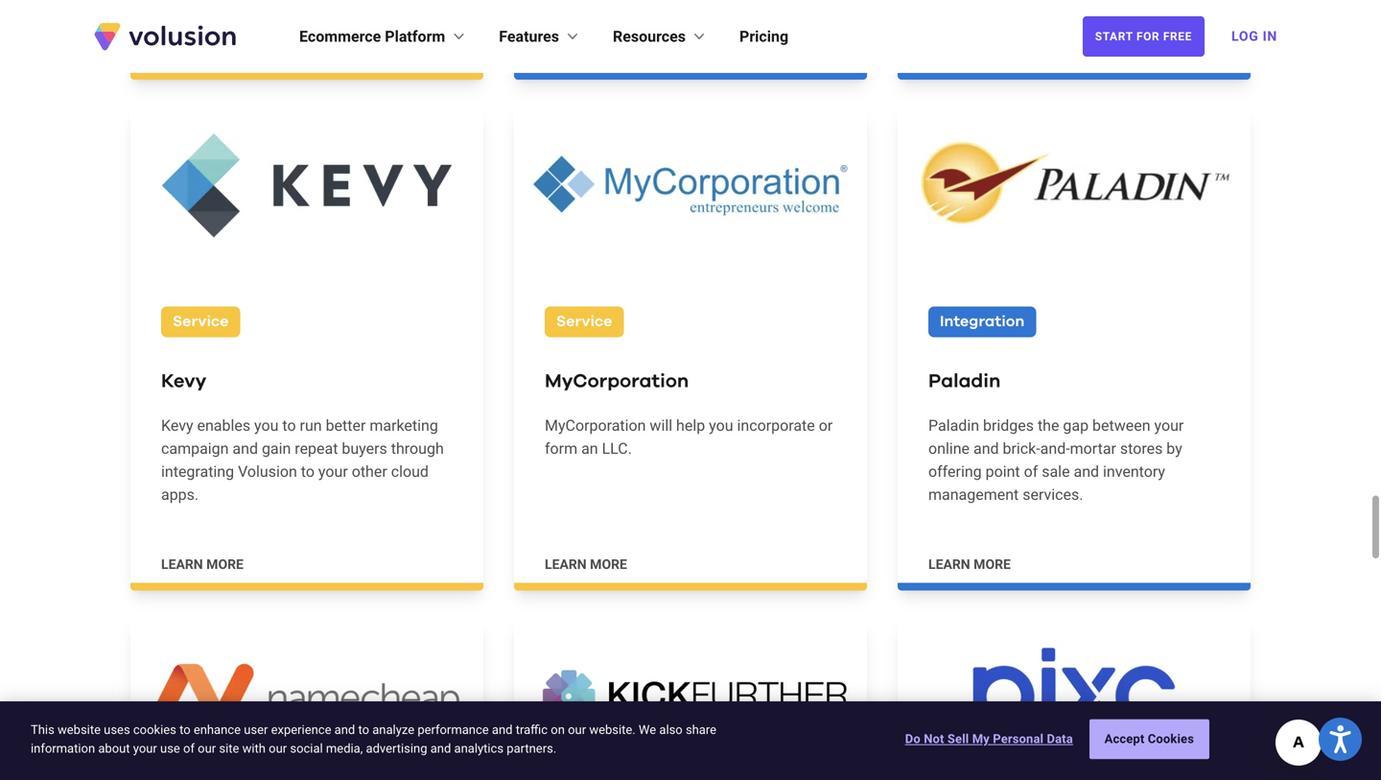 Task type: locate. For each thing, give the bounding box(es) containing it.
1 kevy from the top
[[161, 372, 207, 391]]

uses
[[104, 723, 130, 737]]

service
[[173, 314, 229, 330], [557, 314, 613, 330]]

2 horizontal spatial your
[[1155, 416, 1185, 435]]

kevy for kevy
[[161, 372, 207, 391]]

and left gain
[[233, 439, 258, 458]]

1 vertical spatial mycorporation
[[545, 416, 646, 435]]

0 horizontal spatial of
[[183, 741, 195, 756]]

traffic
[[516, 723, 548, 737]]

of right use
[[183, 741, 195, 756]]

learn more button for paladin
[[929, 555, 1011, 574]]

1 service from the left
[[173, 314, 229, 330]]

your inside this website uses cookies to enhance user experience and to analyze performance and traffic on our website. we also share information about your use of our site with our social media, advertising and analytics partners.
[[133, 741, 157, 756]]

will
[[650, 416, 673, 435]]

0 vertical spatial mycorporation
[[545, 372, 689, 391]]

website
[[58, 723, 101, 737]]

1 horizontal spatial your
[[319, 462, 348, 481]]

through
[[391, 439, 444, 458]]

user
[[244, 723, 268, 737]]

2 service from the left
[[557, 314, 613, 330]]

features
[[499, 27, 560, 46]]

our right on
[[568, 723, 586, 737]]

1 horizontal spatial you
[[709, 416, 734, 435]]

of down brick-
[[1025, 462, 1039, 481]]

ecommerce platform button
[[299, 25, 469, 48]]

1 horizontal spatial service
[[557, 314, 613, 330]]

our
[[568, 723, 586, 737], [198, 741, 216, 756], [269, 741, 287, 756]]

log
[[1232, 28, 1260, 44]]

paladin down 'integration'
[[929, 372, 1001, 391]]

you inside mycorporation will help you incorporate or form an llc.
[[709, 416, 734, 435]]

learn more for kevy
[[161, 556, 244, 572]]

campaign
[[161, 439, 229, 458]]

analytics
[[454, 741, 504, 756]]

paladin inside paladin bridges the gap between your online and brick-and-mortar stores by offering point of sale and inventory management services.
[[929, 416, 980, 435]]

you right 'help'
[[709, 416, 734, 435]]

form
[[545, 439, 578, 458]]

more
[[207, 45, 244, 61], [207, 556, 244, 572], [590, 556, 628, 572], [974, 556, 1011, 572]]

learn for mycorporation
[[545, 556, 587, 572]]

mycorporation inside mycorporation will help you incorporate or form an llc.
[[545, 416, 646, 435]]

management
[[929, 485, 1019, 504]]

buyers
[[342, 439, 388, 458]]

paladin for paladin bridges the gap between your online and brick-and-mortar stores by offering point of sale and inventory management services.
[[929, 416, 980, 435]]

do not sell my personal data
[[906, 732, 1074, 746]]

help
[[677, 416, 706, 435]]

our down enhance in the left bottom of the page
[[198, 741, 216, 756]]

your up by
[[1155, 416, 1185, 435]]

incorporate
[[738, 416, 815, 435]]

1 vertical spatial kevy
[[161, 416, 193, 435]]

media,
[[326, 741, 363, 756]]

integrating
[[161, 462, 234, 481]]

kevy for kevy enables you to run better marketing campaign and gain repeat buyers through integrating volusion to your other cloud apps.
[[161, 416, 193, 435]]

information
[[31, 741, 95, 756]]

kevy image
[[131, 110, 484, 260]]

learn
[[161, 45, 203, 61], [161, 556, 203, 572], [545, 556, 587, 572], [929, 556, 971, 572]]

service for kevy
[[173, 314, 229, 330]]

to
[[283, 416, 296, 435], [301, 462, 315, 481], [180, 723, 191, 737], [358, 723, 369, 737]]

1 vertical spatial your
[[319, 462, 348, 481]]

llc.
[[602, 439, 632, 458]]

2 mycorporation from the top
[[545, 416, 646, 435]]

1 mycorporation from the top
[[545, 372, 689, 391]]

experience
[[271, 723, 332, 737]]

0 horizontal spatial your
[[133, 741, 157, 756]]

1 horizontal spatial of
[[1025, 462, 1039, 481]]

paladin up the online
[[929, 416, 980, 435]]

sale
[[1042, 462, 1071, 481]]

accept cookies button
[[1090, 719, 1210, 759]]

ecommerce platform
[[299, 27, 446, 46]]

an
[[582, 439, 598, 458]]

learn more button for kevy
[[161, 555, 244, 574]]

learn more button inside 'link'
[[161, 44, 244, 63]]

your down cookies
[[133, 741, 157, 756]]

1 horizontal spatial our
[[269, 741, 287, 756]]

to down repeat
[[301, 462, 315, 481]]

more for mycorporation
[[590, 556, 628, 572]]

our right with
[[269, 741, 287, 756]]

platform
[[385, 27, 446, 46]]

and down performance
[[431, 741, 451, 756]]

0 horizontal spatial you
[[254, 416, 279, 435]]

website.
[[590, 723, 636, 737]]

you up gain
[[254, 416, 279, 435]]

and up media,
[[335, 723, 355, 737]]

1 paladin from the top
[[929, 372, 1001, 391]]

your down repeat
[[319, 462, 348, 481]]

1 vertical spatial paladin
[[929, 416, 980, 435]]

learn more for paladin
[[929, 556, 1011, 572]]

and
[[233, 439, 258, 458], [974, 439, 1000, 458], [1074, 462, 1100, 481], [335, 723, 355, 737], [492, 723, 513, 737], [431, 741, 451, 756]]

sell
[[948, 732, 970, 746]]

personal
[[994, 732, 1044, 746]]

your inside kevy enables you to run better marketing campaign and gain repeat buyers through integrating volusion to your other cloud apps.
[[319, 462, 348, 481]]

and-
[[1041, 439, 1071, 458]]

learn inside learn more 'link'
[[161, 45, 203, 61]]

0 vertical spatial kevy
[[161, 372, 207, 391]]

advertising
[[366, 741, 428, 756]]

0 horizontal spatial service
[[173, 314, 229, 330]]

open accessibe: accessibility options, statement and help image
[[1330, 725, 1352, 753]]

data
[[1047, 732, 1074, 746]]

mycorporation up will
[[545, 372, 689, 391]]

more for paladin
[[974, 556, 1011, 572]]

2 you from the left
[[709, 416, 734, 435]]

learn more button
[[161, 44, 244, 63], [161, 555, 244, 574], [545, 555, 628, 574], [929, 555, 1011, 574]]

and up point
[[974, 439, 1000, 458]]

paladin
[[929, 372, 1001, 391], [929, 416, 980, 435]]

more inside 'link'
[[207, 45, 244, 61]]

kevy up enables
[[161, 372, 207, 391]]

mycorporation for mycorporation
[[545, 372, 689, 391]]

online
[[929, 439, 970, 458]]

mycorporation up an at the bottom left of the page
[[545, 416, 646, 435]]

learn for paladin
[[929, 556, 971, 572]]

service for mycorporation
[[557, 314, 613, 330]]

inventory
[[1104, 462, 1166, 481]]

2 vertical spatial your
[[133, 741, 157, 756]]

you
[[254, 416, 279, 435], [709, 416, 734, 435]]

features button
[[499, 25, 583, 48]]

gain
[[262, 439, 291, 458]]

learn more
[[161, 45, 244, 61], [161, 556, 244, 572], [545, 556, 628, 572], [929, 556, 1011, 572]]

mycorporation
[[545, 372, 689, 391], [545, 416, 646, 435]]

cloud
[[391, 462, 429, 481]]

0 vertical spatial your
[[1155, 416, 1185, 435]]

start for free link
[[1083, 16, 1205, 57]]

kevy up campaign
[[161, 416, 193, 435]]

not
[[924, 732, 945, 746]]

this
[[31, 723, 54, 737]]

kevy inside kevy enables you to run better marketing campaign and gain repeat buyers through integrating volusion to your other cloud apps.
[[161, 416, 193, 435]]

of
[[1025, 462, 1039, 481], [183, 741, 195, 756]]

for
[[1137, 30, 1161, 43]]

your
[[1155, 416, 1185, 435], [319, 462, 348, 481], [133, 741, 157, 756]]

about
[[98, 741, 130, 756]]

learn more for mycorporation
[[545, 556, 628, 572]]

0 vertical spatial of
[[1025, 462, 1039, 481]]

1 vertical spatial of
[[183, 741, 195, 756]]

2 paladin from the top
[[929, 416, 980, 435]]

to left run
[[283, 416, 296, 435]]

1 you from the left
[[254, 416, 279, 435]]

pixc image
[[898, 621, 1251, 772]]

kickfurther image
[[514, 621, 868, 772]]

2 kevy from the top
[[161, 416, 193, 435]]

brick-
[[1003, 439, 1041, 458]]

services.
[[1023, 485, 1084, 504]]

repeat
[[295, 439, 338, 458]]

accept cookies
[[1105, 732, 1195, 746]]

0 vertical spatial paladin
[[929, 372, 1001, 391]]

use
[[160, 741, 180, 756]]

kevy
[[161, 372, 207, 391], [161, 416, 193, 435]]

in
[[1264, 28, 1278, 44]]

log in link
[[1221, 15, 1290, 58]]



Task type: vqa. For each thing, say whether or not it's contained in the screenshot.
through
yes



Task type: describe. For each thing, give the bounding box(es) containing it.
marketing
[[370, 416, 438, 435]]

do not sell my personal data button
[[906, 720, 1074, 758]]

do
[[906, 732, 921, 746]]

share
[[686, 723, 717, 737]]

between
[[1093, 416, 1151, 435]]

paladin for paladin
[[929, 372, 1001, 391]]

to up use
[[180, 723, 191, 737]]

stores
[[1121, 439, 1163, 458]]

resources
[[613, 27, 686, 46]]

accept
[[1105, 732, 1145, 746]]

enables
[[197, 416, 251, 435]]

the
[[1038, 416, 1060, 435]]

integration
[[940, 314, 1025, 330]]

and inside kevy enables you to run better marketing campaign and gain repeat buyers through integrating volusion to your other cloud apps.
[[233, 439, 258, 458]]

you inside kevy enables you to run better marketing campaign and gain repeat buyers through integrating volusion to your other cloud apps.
[[254, 416, 279, 435]]

namecheap image
[[131, 621, 484, 772]]

privacy alert dialog
[[0, 701, 1382, 780]]

or
[[819, 416, 833, 435]]

to up media,
[[358, 723, 369, 737]]

apps.
[[161, 485, 199, 504]]

and left traffic
[[492, 723, 513, 737]]

offering
[[929, 462, 982, 481]]

by
[[1167, 439, 1183, 458]]

of inside this website uses cookies to enhance user experience and to analyze performance and traffic on our website. we also share information about your use of our site with our social media, advertising and analytics partners.
[[183, 741, 195, 756]]

mycorporation will help you incorporate or form an llc.
[[545, 416, 833, 458]]

learn more button for mycorporation
[[545, 555, 628, 574]]

volusion
[[238, 462, 297, 481]]

and down mortar
[[1074, 462, 1100, 481]]

we
[[639, 723, 657, 737]]

resources button
[[613, 25, 709, 48]]

point
[[986, 462, 1021, 481]]

pricing link
[[740, 25, 789, 48]]

2 horizontal spatial our
[[568, 723, 586, 737]]

site
[[219, 741, 239, 756]]

free
[[1164, 30, 1193, 43]]

other
[[352, 462, 387, 481]]

start
[[1096, 30, 1134, 43]]

cookies
[[133, 723, 176, 737]]

with
[[242, 741, 266, 756]]

bridges
[[984, 416, 1035, 435]]

performance
[[418, 723, 489, 737]]

learn more inside 'link'
[[161, 45, 244, 61]]

learn for kevy
[[161, 556, 203, 572]]

mycorporation image
[[514, 110, 868, 260]]

kevy enables you to run better marketing campaign and gain repeat buyers through integrating volusion to your other cloud apps.
[[161, 416, 444, 504]]

learn more link
[[131, 0, 484, 79]]

cookies
[[1149, 732, 1195, 746]]

run
[[300, 416, 322, 435]]

analyze
[[373, 723, 415, 737]]

partners.
[[507, 741, 557, 756]]

my
[[973, 732, 990, 746]]

more for kevy
[[207, 556, 244, 572]]

pricing
[[740, 27, 789, 46]]

also
[[660, 723, 683, 737]]

log in
[[1232, 28, 1278, 44]]

your inside paladin bridges the gap between your online and brick-and-mortar stores by offering point of sale and inventory management services.
[[1155, 416, 1185, 435]]

enhance
[[194, 723, 241, 737]]

better
[[326, 416, 366, 435]]

start for free
[[1096, 30, 1193, 43]]

mycorporation for mycorporation will help you incorporate or form an llc.
[[545, 416, 646, 435]]

this website uses cookies to enhance user experience and to analyze performance and traffic on our website. we also share information about your use of our site with our social media, advertising and analytics partners.
[[31, 723, 717, 756]]

mortar
[[1071, 439, 1117, 458]]

0 horizontal spatial our
[[198, 741, 216, 756]]

of inside paladin bridges the gap between your online and brick-and-mortar stores by offering point of sale and inventory management services.
[[1025, 462, 1039, 481]]

paladin bridges the gap between your online and brick-and-mortar stores by offering point of sale and inventory management services.
[[929, 416, 1185, 504]]

ecommerce
[[299, 27, 381, 46]]

on
[[551, 723, 565, 737]]

gap
[[1064, 416, 1089, 435]]

social
[[290, 741, 323, 756]]

paladin image
[[898, 110, 1251, 260]]



